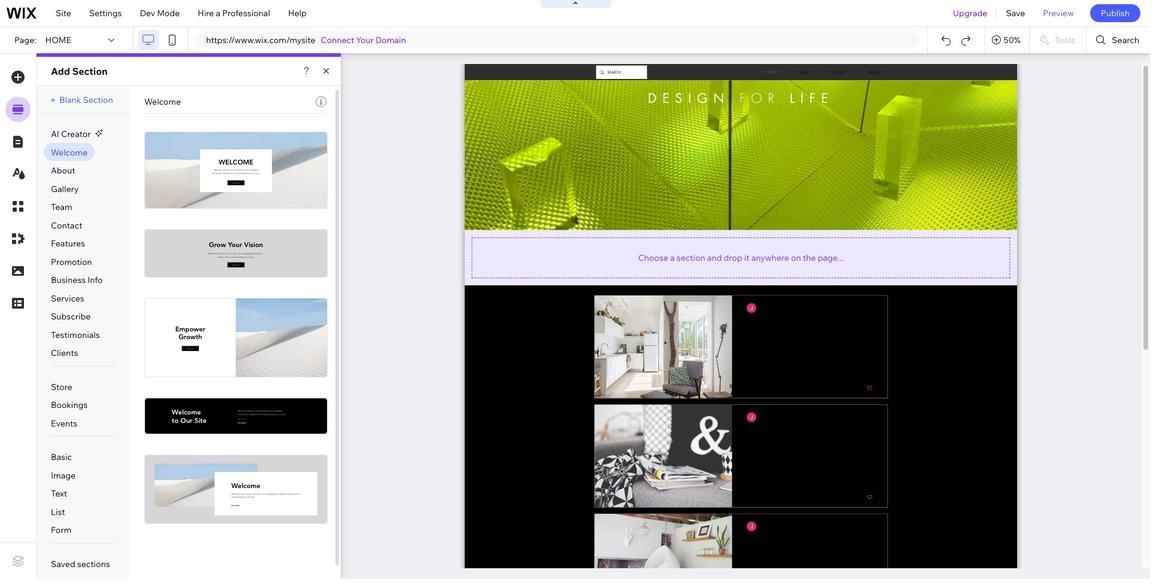 Task type: vqa. For each thing, say whether or not it's contained in the screenshot.
'page...'
yes



Task type: locate. For each thing, give the bounding box(es) containing it.
publish button
[[1090, 4, 1141, 22]]

preview button
[[1034, 0, 1083, 26]]

0 vertical spatial section
[[72, 65, 108, 77]]

basic
[[51, 452, 72, 463]]

0 horizontal spatial welcome
[[51, 147, 87, 158]]

section
[[72, 65, 108, 77], [83, 95, 113, 105]]

image
[[51, 471, 76, 481]]

0 vertical spatial a
[[216, 8, 220, 19]]

50%
[[1004, 35, 1021, 46]]

tools
[[1055, 35, 1075, 46]]

a left 'section'
[[670, 252, 675, 263]]

a for section
[[670, 252, 675, 263]]

1 horizontal spatial a
[[670, 252, 675, 263]]

save
[[1006, 8, 1025, 19]]

welcome
[[144, 96, 181, 107], [51, 147, 87, 158]]

section right blank
[[83, 95, 113, 105]]

add
[[51, 65, 70, 77]]

1 vertical spatial section
[[83, 95, 113, 105]]

business
[[51, 275, 86, 286]]

section for add section
[[72, 65, 108, 77]]

preview
[[1043, 8, 1074, 19]]

services
[[51, 293, 84, 304]]

section
[[677, 252, 705, 263]]

0 vertical spatial welcome
[[144, 96, 181, 107]]

store
[[51, 382, 72, 393]]

anywhere
[[751, 252, 789, 263]]

testimonials
[[51, 330, 100, 341]]

1 vertical spatial welcome
[[51, 147, 87, 158]]

1 vertical spatial a
[[670, 252, 675, 263]]

list
[[51, 507, 65, 518]]

professional
[[222, 8, 270, 19]]

hire a professional
[[198, 8, 270, 19]]

section up blank section
[[72, 65, 108, 77]]

a
[[216, 8, 220, 19], [670, 252, 675, 263]]

mode
[[157, 8, 180, 19]]

saved
[[51, 559, 75, 570]]

https://www.wix.com/mysite connect your domain
[[206, 35, 406, 46]]

events
[[51, 419, 77, 429]]

saved sections
[[51, 559, 110, 570]]

form
[[51, 526, 71, 536]]

ai creator
[[51, 129, 91, 140]]

bookings
[[51, 400, 88, 411]]

features
[[51, 238, 85, 249]]

creator
[[61, 129, 91, 140]]

site
[[56, 8, 71, 19]]

business info
[[51, 275, 103, 286]]

upgrade
[[953, 8, 987, 19]]

connect
[[321, 35, 354, 46]]

0 horizontal spatial a
[[216, 8, 220, 19]]

choose
[[638, 252, 668, 263]]

a right hire
[[216, 8, 220, 19]]



Task type: describe. For each thing, give the bounding box(es) containing it.
a for professional
[[216, 8, 220, 19]]

info
[[88, 275, 103, 286]]

gallery
[[51, 184, 79, 194]]

50% button
[[985, 27, 1029, 53]]

section for blank section
[[83, 95, 113, 105]]

tools button
[[1030, 27, 1086, 53]]

search
[[1112, 35, 1139, 46]]

help
[[288, 8, 307, 19]]

sections
[[77, 559, 110, 570]]

contact
[[51, 220, 82, 231]]

domain
[[376, 35, 406, 46]]

blank section
[[59, 95, 113, 105]]

blank
[[59, 95, 81, 105]]

dev
[[140, 8, 155, 19]]

https://www.wix.com/mysite
[[206, 35, 315, 46]]

about
[[51, 165, 75, 176]]

search button
[[1087, 27, 1150, 53]]

it
[[744, 252, 750, 263]]

text
[[51, 489, 67, 500]]

drop
[[724, 252, 742, 263]]

on
[[791, 252, 801, 263]]

home
[[45, 35, 71, 46]]

page...
[[818, 252, 844, 263]]

publish
[[1101, 8, 1130, 19]]

your
[[356, 35, 374, 46]]

1 horizontal spatial welcome
[[144, 96, 181, 107]]

choose a section and drop it anywhere on the page...
[[638, 252, 844, 263]]

and
[[707, 252, 722, 263]]

clients
[[51, 348, 78, 359]]

subscribe
[[51, 312, 91, 322]]

ai
[[51, 129, 59, 140]]

settings
[[89, 8, 122, 19]]

the
[[803, 252, 816, 263]]

hire
[[198, 8, 214, 19]]

dev mode
[[140, 8, 180, 19]]

team
[[51, 202, 72, 213]]

save button
[[997, 0, 1034, 26]]

add section
[[51, 65, 108, 77]]

promotion
[[51, 257, 92, 268]]



